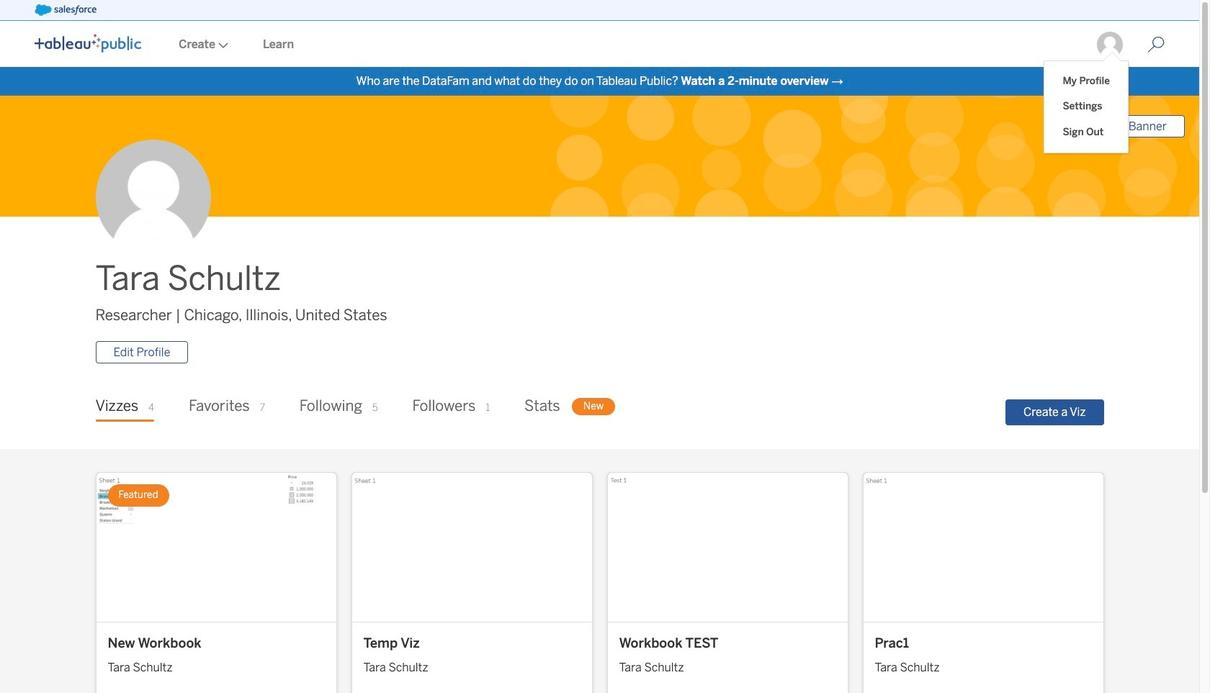 Task type: locate. For each thing, give the bounding box(es) containing it.
salesforce logo image
[[35, 4, 96, 16]]

1 workbook thumbnail image from the left
[[96, 473, 336, 622]]

list options menu
[[1045, 61, 1128, 153]]

workbook thumbnail image
[[96, 473, 336, 622], [352, 473, 592, 622], [608, 473, 847, 622], [863, 473, 1103, 622]]

dialog
[[1045, 52, 1128, 153]]



Task type: vqa. For each thing, say whether or not it's contained in the screenshot.
See new and inspiring data visualizations featured every weekday element
no



Task type: describe. For each thing, give the bounding box(es) containing it.
logo image
[[35, 34, 141, 53]]

3 workbook thumbnail image from the left
[[608, 473, 847, 622]]

avatar image
[[95, 140, 211, 255]]

go to search image
[[1130, 36, 1182, 53]]

4 workbook thumbnail image from the left
[[863, 473, 1103, 622]]

featured element
[[108, 485, 169, 507]]

tara.schultz image
[[1096, 30, 1124, 59]]

2 workbook thumbnail image from the left
[[352, 473, 592, 622]]



